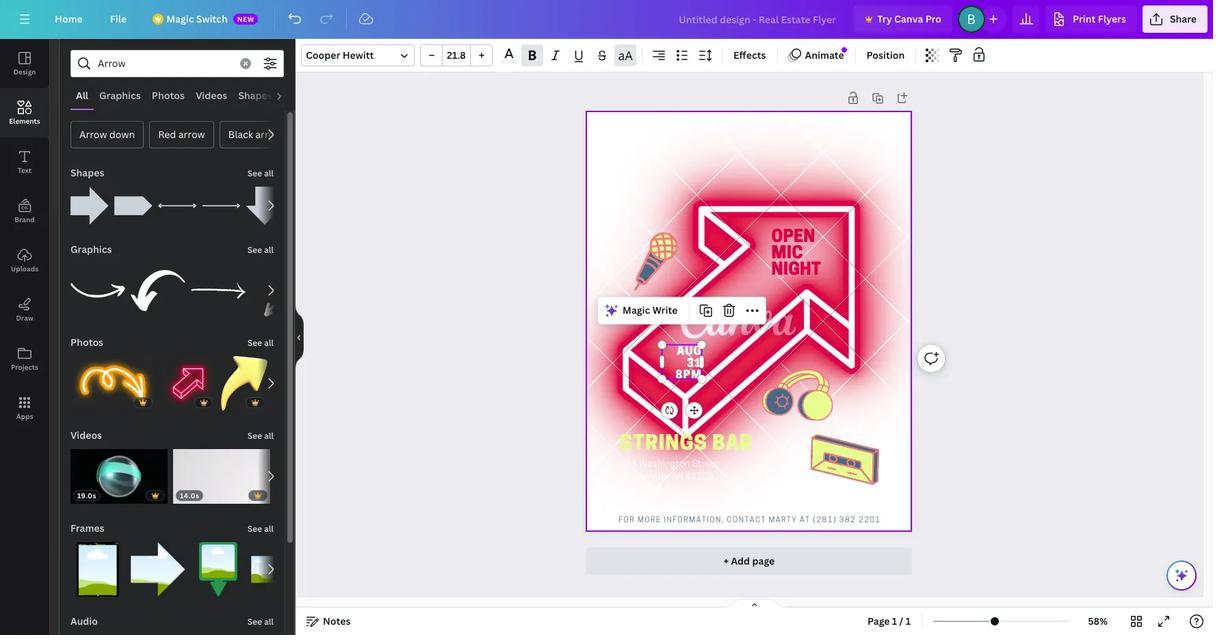 Task type: vqa. For each thing, say whether or not it's contained in the screenshot.
third See from the bottom
yes



Task type: locate. For each thing, give the bounding box(es) containing it.
see all button left hide image
[[246, 329, 275, 357]]

1 horizontal spatial add this line to the canvas image
[[202, 187, 240, 225]]

1 vertical spatial videos
[[71, 429, 102, 442]]

0 vertical spatial videos
[[196, 89, 227, 102]]

all up arrow down image
[[264, 168, 274, 179]]

see down arrow block right frame image
[[248, 617, 262, 628]]

see down arrow down image
[[248, 244, 262, 256]]

brand
[[15, 215, 35, 225]]

projects
[[11, 363, 38, 372]]

photos down search elements search box
[[152, 89, 185, 102]]

hide image
[[295, 305, 304, 370]]

5 see from the top
[[248, 524, 262, 535]]

1 vertical spatial photos
[[71, 336, 103, 349]]

new
[[237, 14, 255, 24]]

audio button down cooper at the left top
[[278, 83, 316, 109]]

0 horizontal spatial videos button
[[69, 422, 103, 450]]

add this line to the canvas image left arrow down image
[[202, 187, 240, 225]]

all down arrow block right frame image
[[264, 617, 274, 628]]

audio down medium format frame portrait arrows image
[[71, 615, 98, 628]]

main menu bar
[[0, 0, 1214, 39]]

0 vertical spatial magic
[[166, 12, 194, 25]]

notes
[[323, 615, 351, 628]]

add this line to the canvas image
[[158, 187, 196, 225], [202, 187, 240, 225]]

0 vertical spatial audio
[[283, 89, 311, 102]]

58%
[[1088, 615, 1108, 628]]

1
[[893, 615, 898, 628], [906, 615, 911, 628]]

1 all from the top
[[264, 168, 274, 179]]

information,
[[665, 517, 725, 525]]

audio down cooper at the left top
[[283, 89, 311, 102]]

videos down yellow illuminated arrow image
[[71, 429, 102, 442]]

4 see from the top
[[248, 431, 262, 442]]

arrow right frame image
[[131, 543, 186, 598]]

6 all from the top
[[264, 617, 274, 628]]

cooper
[[306, 49, 340, 62]]

0 horizontal spatial photos button
[[69, 329, 105, 357]]

arrow
[[79, 128, 107, 141]]

see up arrow down image
[[248, 168, 262, 179]]

medium format frame portrait arrows image
[[71, 543, 125, 598]]

1 horizontal spatial arrow
[[256, 128, 282, 141]]

see
[[248, 168, 262, 179], [248, 244, 262, 256], [248, 337, 262, 349], [248, 431, 262, 442], [248, 524, 262, 535], [248, 617, 262, 628]]

1 horizontal spatial audio
[[283, 89, 311, 102]]

washington
[[640, 461, 691, 470]]

photos button down brushstroke arrow rapid curved long image
[[69, 329, 105, 357]]

0 vertical spatial graphics button
[[94, 83, 146, 109]]

position
[[867, 49, 905, 62]]

1 horizontal spatial 1
[[906, 615, 911, 628]]

arrow
[[178, 128, 205, 141], [256, 128, 282, 141]]

see all button down black arrow button
[[246, 159, 275, 187]]

photos button
[[146, 83, 190, 109], [69, 329, 105, 357]]

photos
[[152, 89, 185, 102], [71, 336, 103, 349]]

2 all from the top
[[264, 244, 274, 256]]

0 horizontal spatial audio
[[71, 615, 98, 628]]

all button
[[71, 83, 94, 109]]

0 horizontal spatial shapes
[[71, 166, 104, 179]]

5 see all button from the top
[[246, 515, 275, 543]]

see all down 3d arrow icon
[[248, 431, 274, 442]]

5 all from the top
[[264, 524, 274, 535]]

see all for videos
[[248, 431, 274, 442]]

see all for frames
[[248, 524, 274, 535]]

new image
[[842, 47, 847, 53]]

1 vertical spatial shapes button
[[69, 159, 106, 187]]

0 vertical spatial graphics
[[99, 89, 141, 102]]

yellow illuminated arrow image
[[71, 357, 155, 411]]

1 right / on the right bottom
[[906, 615, 911, 628]]

1 horizontal spatial magic
[[623, 304, 651, 317]]

3 see all from the top
[[248, 337, 274, 349]]

red arrow
[[158, 128, 205, 141]]

see up arrow block right frame image
[[248, 524, 262, 535]]

group
[[420, 44, 493, 66], [71, 179, 109, 225], [114, 179, 153, 225], [246, 187, 284, 225], [71, 255, 125, 318], [131, 255, 186, 318], [71, 348, 155, 411], [161, 348, 216, 411], [221, 348, 268, 411], [71, 535, 125, 598], [131, 535, 186, 598], [191, 535, 246, 598], [251, 543, 306, 598]]

1 horizontal spatial audio button
[[278, 83, 316, 109]]

photos button down search elements search box
[[146, 83, 190, 109]]

+
[[724, 555, 729, 568]]

see for videos
[[248, 431, 262, 442]]

all for shapes
[[264, 168, 274, 179]]

graphics
[[99, 89, 141, 102], [71, 243, 112, 256]]

audio button down medium format frame portrait arrows image
[[69, 609, 99, 636]]

see down 3d arrow icon
[[248, 431, 262, 442]]

see all button for shapes
[[246, 159, 275, 187]]

canva
[[895, 12, 924, 25]]

neon red 3d isometric right arrow image
[[161, 357, 216, 411]]

see all button
[[246, 159, 275, 187], [246, 236, 275, 264], [246, 329, 275, 357], [246, 422, 275, 450], [246, 515, 275, 543], [246, 609, 275, 636]]

4 see all from the top
[[248, 431, 274, 442]]

shapes up arrow right image
[[71, 166, 104, 179]]

arrow block right image
[[114, 187, 153, 225]]

text
[[18, 166, 32, 175]]

magic inside the main menu bar
[[166, 12, 194, 25]]

1 vertical spatial videos button
[[69, 422, 103, 450]]

magic left switch
[[166, 12, 194, 25]]

audio button
[[278, 83, 316, 109], [69, 609, 99, 636]]

shapes up black arrow
[[238, 89, 272, 102]]

Design title text field
[[668, 5, 849, 33]]

notes button
[[301, 611, 356, 633]]

graphics button right all
[[94, 83, 146, 109]]

1 horizontal spatial videos
[[196, 89, 227, 102]]

2 see all button from the top
[[246, 236, 275, 264]]

frames
[[71, 522, 104, 535]]

cooper hewitt
[[306, 49, 374, 62]]

print flyers
[[1073, 12, 1127, 25]]

try canva pro button
[[854, 5, 953, 33]]

arrow for black arrow
[[256, 128, 282, 141]]

open
[[772, 230, 816, 246]]

6 see all button from the top
[[246, 609, 275, 636]]

see all left hide image
[[248, 337, 274, 349]]

aug
[[677, 346, 703, 358]]

1 horizontal spatial shapes button
[[233, 83, 278, 109]]

for
[[619, 517, 636, 525]]

magic
[[166, 12, 194, 25], [623, 304, 651, 317]]

graphics button down arrow right image
[[69, 236, 113, 264]]

graphics right all
[[99, 89, 141, 102]]

position button
[[862, 44, 911, 66]]

print
[[1073, 12, 1096, 25]]

3 see all button from the top
[[246, 329, 275, 357]]

shapes button
[[233, 83, 278, 109], [69, 159, 106, 187]]

0 vertical spatial photos
[[152, 89, 185, 102]]

arrow right image
[[71, 187, 109, 225]]

videos up red arrow
[[196, 89, 227, 102]]

arrow down button
[[71, 121, 144, 149]]

photos up yellow illuminated arrow image
[[71, 336, 103, 349]]

all for graphics
[[264, 244, 274, 256]]

see all button down arrow block right frame image
[[246, 609, 275, 636]]

see all button for videos
[[246, 422, 275, 450]]

try
[[878, 12, 892, 25]]

1 vertical spatial shapes
[[71, 166, 104, 179]]

see all button down 3d arrow icon
[[246, 422, 275, 450]]

shapes button up black arrow
[[233, 83, 278, 109]]

videos button up black
[[190, 83, 233, 109]]

all left hide image
[[264, 337, 274, 349]]

videos button
[[190, 83, 233, 109], [69, 422, 103, 450]]

open mic night
[[772, 230, 822, 279]]

14.0s group
[[173, 442, 270, 504]]

shapes button down arrow
[[69, 159, 106, 187]]

arrow right red
[[178, 128, 205, 141]]

19.0s
[[77, 491, 97, 501]]

magic inside button
[[623, 304, 651, 317]]

4 all from the top
[[264, 431, 274, 442]]

(281)
[[814, 517, 837, 525]]

more
[[638, 517, 662, 525]]

see for shapes
[[248, 168, 262, 179]]

1 see from the top
[[248, 168, 262, 179]]

2 arrow from the left
[[256, 128, 282, 141]]

see all down arrow block right frame image
[[248, 617, 274, 628]]

1 left / on the right bottom
[[893, 615, 898, 628]]

0 vertical spatial photos button
[[146, 83, 190, 109]]

1 vertical spatial magic
[[623, 304, 651, 317]]

6 see from the top
[[248, 617, 262, 628]]

see all down arrow down image
[[248, 244, 274, 256]]

31
[[687, 359, 703, 370]]

all down arrow down image
[[264, 244, 274, 256]]

all down 3d arrow icon
[[264, 431, 274, 442]]

0 horizontal spatial audio button
[[69, 609, 99, 636]]

3 see from the top
[[248, 337, 262, 349]]

2 see all from the top
[[248, 244, 274, 256]]

frames button
[[69, 515, 106, 543]]

graphics up brushstroke arrow rapid curved long image
[[71, 243, 112, 256]]

1 vertical spatial audio button
[[69, 609, 99, 636]]

see all button right green square with arrow frame image
[[246, 515, 275, 543]]

night
[[772, 263, 822, 279]]

red
[[158, 128, 176, 141]]

0 horizontal spatial arrow
[[178, 128, 205, 141]]

elements
[[9, 116, 40, 126]]

1 horizontal spatial shapes
[[238, 89, 272, 102]]

see all button for audio
[[246, 609, 275, 636]]

0 horizontal spatial shapes button
[[69, 159, 106, 187]]

graphics button
[[94, 83, 146, 109], [69, 236, 113, 264]]

4 see all button from the top
[[246, 422, 275, 450]]

6 see all from the top
[[248, 617, 274, 628]]

videos button down yellow illuminated arrow image
[[69, 422, 103, 450]]

0 vertical spatial shapes
[[238, 89, 272, 102]]

see all button down arrow down image
[[246, 236, 275, 264]]

0 horizontal spatial add this line to the canvas image
[[158, 187, 196, 225]]

draw
[[16, 314, 33, 323]]

0 horizontal spatial 1
[[893, 615, 898, 628]]

2 see from the top
[[248, 244, 262, 256]]

draw button
[[0, 285, 49, 335]]

see up 3d arrow icon
[[248, 337, 262, 349]]

1 horizontal spatial videos button
[[190, 83, 233, 109]]

add this line to the canvas image right arrow block right image
[[158, 187, 196, 225]]

page
[[868, 615, 890, 628]]

3 all from the top
[[264, 337, 274, 349]]

magic left the write
[[623, 304, 651, 317]]

1 vertical spatial graphics button
[[69, 236, 113, 264]]

5 see all from the top
[[248, 524, 274, 535]]

8pm
[[676, 371, 703, 382]]

0 vertical spatial audio button
[[278, 83, 316, 109]]

1 arrow from the left
[[178, 128, 205, 141]]

1 see all from the top
[[248, 168, 274, 179]]

0 horizontal spatial photos
[[71, 336, 103, 349]]

down
[[109, 128, 135, 141]]

see for graphics
[[248, 244, 262, 256]]

arrow right black
[[256, 128, 282, 141]]

canva assistant image
[[1174, 568, 1190, 585]]

all up arrow block right frame image
[[264, 524, 274, 535]]

all
[[264, 168, 274, 179], [264, 244, 274, 256], [264, 337, 274, 349], [264, 431, 274, 442], [264, 524, 274, 535], [264, 617, 274, 628]]

see all up arrow block right frame image
[[248, 524, 274, 535]]

see all
[[248, 168, 274, 179], [248, 244, 274, 256], [248, 337, 274, 349], [248, 431, 274, 442], [248, 524, 274, 535], [248, 617, 274, 628]]

1 see all button from the top
[[246, 159, 275, 187]]

see all up arrow down image
[[248, 168, 274, 179]]

0 horizontal spatial magic
[[166, 12, 194, 25]]



Task type: describe. For each thing, give the bounding box(es) containing it.
show pages image
[[722, 599, 788, 610]]

1 vertical spatial photos button
[[69, 329, 105, 357]]

black arrow
[[228, 128, 282, 141]]

#fefdfd image
[[502, 60, 517, 63]]

all
[[76, 89, 88, 102]]

file
[[110, 12, 127, 25]]

marty
[[769, 517, 798, 525]]

1 add this line to the canvas image from the left
[[158, 187, 196, 225]]

mosherville,
[[620, 474, 671, 483]]

bar.co
[[654, 487, 680, 497]]

uploads
[[11, 264, 38, 274]]

red arrow button
[[149, 121, 214, 149]]

share
[[1170, 12, 1197, 25]]

arrow down
[[79, 128, 135, 141]]

magic write
[[623, 304, 678, 317]]

19.0s group
[[71, 442, 168, 504]]

arrow for red arrow
[[178, 128, 205, 141]]

0 vertical spatial videos button
[[190, 83, 233, 109]]

magic switch
[[166, 12, 228, 25]]

design
[[13, 67, 36, 77]]

cooper hewitt button
[[301, 44, 415, 66]]

Search elements search field
[[98, 51, 232, 77]]

brand button
[[0, 187, 49, 236]]

see for frames
[[248, 524, 262, 535]]

hewitt
[[343, 49, 374, 62]]

side panel tab list
[[0, 39, 49, 433]]

1 horizontal spatial photos
[[152, 89, 185, 102]]

home
[[55, 12, 83, 25]]

all for photos
[[264, 337, 274, 349]]

projects button
[[0, 335, 49, 384]]

brushstroke arrow rapid curved long image
[[71, 264, 125, 318]]

magic for magic switch
[[166, 12, 194, 25]]

arrow down image
[[246, 187, 284, 225]]

2 add this line to the canvas image from the left
[[202, 187, 240, 225]]

3d arrow icon image
[[221, 357, 268, 411]]

page 1 / 1
[[868, 615, 911, 628]]

black arrow button
[[219, 121, 291, 149]]

see all button for graphics
[[246, 236, 275, 264]]

file button
[[99, 5, 138, 33]]

effects
[[734, 49, 766, 62]]

1 1 from the left
[[893, 615, 898, 628]]

animate
[[805, 49, 844, 62]]

blue 3d arrow image
[[273, 357, 370, 411]]

black
[[228, 128, 253, 141]]

apps
[[16, 412, 33, 422]]

see all for audio
[[248, 617, 274, 628]]

green square with arrow frame image
[[191, 543, 246, 598]]

effects button
[[728, 44, 772, 66]]

elements button
[[0, 88, 49, 138]]

see all for shapes
[[248, 168, 274, 179]]

see all for graphics
[[248, 244, 274, 256]]

for more information, contact marty at (281) 382 2201
[[619, 517, 882, 525]]

see for audio
[[248, 617, 262, 628]]

474
[[620, 461, 638, 470]]

share button
[[1143, 5, 1208, 33]]

382
[[840, 517, 857, 525]]

pro
[[926, 12, 942, 25]]

all for videos
[[264, 431, 274, 442]]

home link
[[44, 5, 94, 33]]

see all button for photos
[[246, 329, 275, 357]]

strings bar 474 washington street mosherville, mi 49258 strings-bar.co aug 31 8pm
[[620, 346, 754, 497]]

all for audio
[[264, 617, 274, 628]]

brushstroke arrow smooth curve down image
[[131, 264, 186, 318]]

write
[[653, 304, 678, 317]]

strings
[[620, 435, 708, 455]]

14.0s
[[180, 491, 199, 501]]

1 vertical spatial graphics
[[71, 243, 112, 256]]

2 1 from the left
[[906, 615, 911, 628]]

58% button
[[1076, 611, 1121, 633]]

+ add page button
[[587, 548, 912, 576]]

see for photos
[[248, 337, 262, 349]]

– – number field
[[447, 49, 466, 62]]

mi 49258
[[674, 474, 715, 483]]

apps button
[[0, 384, 49, 433]]

0 horizontal spatial videos
[[71, 429, 102, 442]]

street
[[693, 461, 720, 470]]

design button
[[0, 39, 49, 88]]

all for frames
[[264, 524, 274, 535]]

uploads button
[[0, 236, 49, 285]]

see all button for frames
[[246, 515, 275, 543]]

switch
[[196, 12, 228, 25]]

text button
[[0, 138, 49, 187]]

see all for photos
[[248, 337, 274, 349]]

animate button
[[783, 44, 850, 66]]

magic for magic write
[[623, 304, 651, 317]]

contact
[[728, 517, 767, 525]]

/
[[900, 615, 904, 628]]

try canva pro
[[878, 12, 942, 25]]

print flyers button
[[1046, 5, 1138, 33]]

+ add page
[[724, 555, 775, 568]]

magic write button
[[601, 300, 683, 322]]

1 horizontal spatial photos button
[[146, 83, 190, 109]]

0 vertical spatial shapes button
[[233, 83, 278, 109]]

bar
[[713, 435, 754, 455]]

page
[[753, 555, 775, 568]]

arrow block right frame image
[[251, 543, 306, 598]]

2201
[[859, 517, 882, 525]]

strings-
[[620, 487, 654, 497]]

add
[[731, 555, 750, 568]]

1 vertical spatial audio
[[71, 615, 98, 628]]

flyers
[[1098, 12, 1127, 25]]

mic
[[772, 246, 804, 263]]

at
[[801, 517, 811, 525]]



